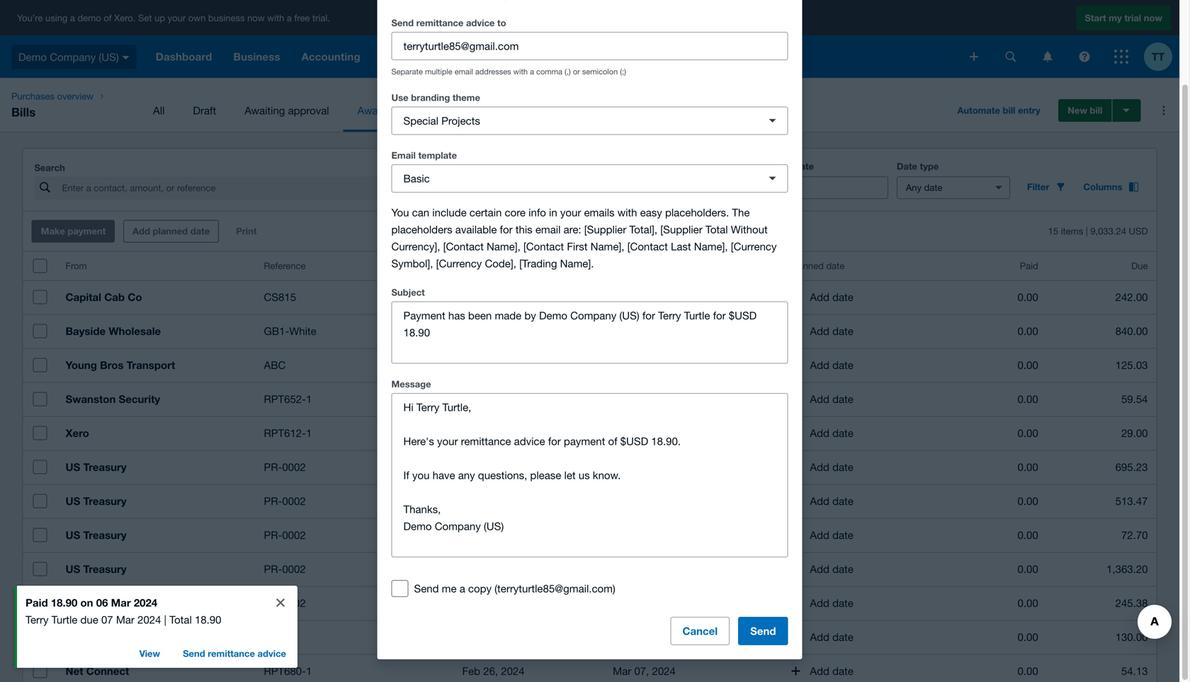 Task type: describe. For each thing, give the bounding box(es) containing it.
send button
[[738, 617, 788, 645]]

2 pr- from the top
[[264, 495, 282, 507]]

planned date
[[790, 260, 845, 271]]

130.00
[[1115, 631, 1148, 643]]

gb1-
[[264, 325, 289, 337]]

Date type field
[[897, 177, 983, 198]]

make
[[41, 226, 65, 237]]

0.00 for 695.23
[[1018, 461, 1038, 473]]

7 0.00 from the top
[[1018, 495, 1038, 507]]

pr- for 1,363.20
[[264, 563, 282, 575]]

new bill button
[[1058, 99, 1112, 122]]

add date for 695.23
[[810, 461, 853, 473]]

bayside wholesale
[[66, 325, 161, 338]]

state taxing authority link
[[57, 586, 255, 620]]

use
[[391, 92, 408, 103]]

add for 29.00
[[810, 427, 829, 439]]

0.00 for 29.00
[[1018, 427, 1038, 439]]

54.13
[[1121, 665, 1148, 677]]

add date for 242.00
[[810, 291, 853, 303]]

mar 07, 2024
[[613, 665, 676, 677]]

mar down state taxing authority
[[116, 613, 135, 626]]

special projects
[[403, 114, 480, 127]]

date for 'add date' popup button related to 245.38
[[832, 597, 853, 609]]

own
[[188, 12, 206, 23]]

set
[[138, 12, 152, 23]]

0.00 for 242.00
[[1018, 291, 1038, 303]]

your inside tt banner
[[168, 12, 186, 23]]

2 pr-0002 link from the top
[[264, 493, 445, 510]]

demo
[[18, 50, 47, 63]]

email inside you can include certain core info in your emails with easy placeholders.     the placeholders available for this email are: [supplier total],     [supplier total without currency], [contact name], [contact first name],     [contact last name], [currency symbol], [currency code], [trading name].
[[535, 223, 561, 236]]

1 for xero
[[306, 427, 312, 439]]

date for fifth 'add date' popup button from the bottom
[[832, 529, 853, 541]]

pr-0002 link for 1,363.20
[[264, 561, 445, 578]]

add date for 59.54
[[810, 393, 853, 405]]

mar 04, 2024
[[462, 291, 525, 303]]

purchases overview
[[11, 91, 94, 102]]

add date for 54.13
[[810, 665, 853, 677]]

this
[[516, 223, 532, 236]]

a right using
[[70, 12, 75, 23]]

semicolon
[[582, 67, 618, 76]]

0.00 for 54.13
[[1018, 665, 1038, 677]]

are:
[[564, 223, 581, 236]]

state
[[66, 597, 92, 610]]

date for 'add date' popup button related to 1,363.20
[[832, 563, 853, 575]]

on
[[80, 596, 93, 609]]

abc link
[[264, 357, 445, 374]]

menu inside bills navigation
[[139, 89, 938, 132]]

0.00 for 840.00
[[1018, 325, 1038, 337]]

certain
[[470, 206, 502, 219]]

copy
[[468, 582, 492, 595]]

you're
[[17, 12, 43, 23]]

currency],
[[391, 240, 440, 253]]

01,
[[484, 359, 498, 371]]

1 us treasury link from the top
[[57, 450, 255, 484]]

easy
[[640, 206, 662, 219]]

3 pr-0002 from the top
[[264, 529, 306, 541]]

email template
[[391, 150, 457, 161]]

07
[[101, 613, 113, 626]]

cab
[[104, 291, 125, 304]]

treasury for second the us treasury link
[[83, 495, 127, 508]]

pr-0002 for 1,363.20
[[264, 563, 306, 575]]

send for send me a copy (terryturtle85@gmail.com)
[[414, 582, 439, 595]]

overdue icon image
[[613, 430, 627, 442]]

8 0.00 from the top
[[1018, 529, 1038, 541]]

cancel
[[682, 625, 718, 638]]

add for 695.23
[[810, 461, 829, 473]]

or
[[573, 67, 580, 76]]

Subject text field
[[392, 302, 787, 363]]

28, for 59.54
[[483, 393, 498, 405]]

[trading
[[519, 257, 557, 270]]

0 horizontal spatial svg image
[[970, 52, 978, 61]]

59.54
[[1121, 393, 1148, 405]]

15,
[[634, 461, 649, 473]]

1 [supplier from the left
[[584, 223, 626, 236]]

3 us treasury link from the top
[[57, 518, 255, 552]]

xero
[[66, 427, 89, 440]]

email
[[391, 150, 416, 161]]

white
[[289, 325, 316, 337]]

awaiting for awaiting payment
[[357, 104, 398, 117]]

print button
[[228, 220, 265, 243]]

feb for 59.54
[[462, 393, 480, 405]]

of
[[104, 12, 112, 23]]

send for send remittance advice to
[[391, 17, 414, 28]]

mar left the 04, on the top left
[[462, 291, 481, 303]]

first
[[567, 240, 588, 253]]

treasury for 1st the us treasury link from the bottom
[[83, 563, 127, 576]]

07,
[[634, 665, 649, 677]]

info
[[529, 206, 546, 219]]

695.23
[[1115, 461, 1148, 473]]

11 add date from the top
[[810, 631, 853, 643]]

3 pr-0002 link from the top
[[264, 527, 445, 544]]

mar left the 07,
[[613, 665, 631, 677]]

without
[[731, 223, 768, 236]]

us for 1st the us treasury link from the top of the 'list of all the bills' element
[[66, 461, 80, 474]]

15 for 15
[[451, 104, 463, 117]]

available
[[455, 223, 497, 236]]

add date button for 59.54
[[779, 385, 865, 413]]

28, for 695.23
[[483, 461, 498, 473]]

paid inside paid 18.90 on 06 mar 2024 terry turtle due 07 mar 2024 | total 18.90
[[26, 596, 48, 609]]

1 09, from the top
[[634, 393, 649, 405]]

date for date type
[[897, 161, 917, 172]]

repeating link
[[526, 89, 603, 132]]

feb for 29.00
[[462, 427, 480, 439]]

| inside paid 18.90 on 06 mar 2024 terry turtle due 07 mar 2024 | total 18.90
[[164, 613, 166, 626]]

2 now from the left
[[1144, 12, 1162, 23]]

1 horizontal spatial with
[[513, 67, 528, 76]]

dismiss image
[[276, 599, 285, 607]]

15 items | 9,033.24 usd
[[1048, 226, 1148, 237]]

last
[[671, 240, 691, 253]]

(;)
[[620, 67, 626, 76]]

in
[[549, 206, 557, 219]]

add for 125.03
[[810, 359, 829, 371]]

date for sixth 'add date' popup button from the bottom
[[832, 495, 853, 507]]

start for start my trial now
[[1085, 12, 1106, 23]]

0 vertical spatial 18.90
[[51, 596, 77, 609]]

paid link
[[477, 89, 526, 132]]

placeholders.
[[665, 206, 729, 219]]

new bill
[[1068, 105, 1103, 116]]

code],
[[485, 257, 516, 270]]

513.47
[[1115, 495, 1148, 507]]

rpt680-
[[264, 665, 306, 677]]

0.00 for 59.54
[[1018, 393, 1038, 405]]

to
[[497, 17, 506, 28]]

us for second the us treasury link
[[66, 495, 80, 508]]

1 horizontal spatial svg image
[[1006, 51, 1016, 62]]

paid 18.90 on 06 mar 2024 alert
[[14, 586, 298, 668]]

bros
[[100, 359, 124, 372]]

paid for the "paid" link at left top
[[491, 104, 512, 117]]

for
[[500, 223, 513, 236]]

special projects button
[[391, 107, 788, 135]]

(terryturtle85@gmail.com)
[[495, 582, 615, 595]]

net connect link
[[57, 654, 255, 682]]

tt banner
[[0, 0, 1179, 78]]

remittance for send remittance advice to
[[416, 17, 464, 28]]

add date for 29.00
[[810, 427, 853, 439]]

you can include certain core info in your emails with easy placeholders.     the placeholders available for this email are: [supplier total],     [supplier total without currency], [contact name], [contact first name],     [contact last name], [currency symbol], [currency code], [trading name].
[[391, 206, 777, 270]]

bayside
[[66, 325, 106, 338]]

1 horizontal spatial svg image
[[1043, 51, 1052, 62]]

242.00
[[1115, 291, 1148, 303]]

add date button for 840.00
[[779, 317, 865, 345]]

3 pr- from the top
[[264, 529, 282, 541]]

include
[[432, 206, 467, 219]]

2 name], from the left
[[591, 240, 624, 253]]

cs815 link
[[264, 289, 445, 306]]

the
[[732, 206, 750, 219]]

entry
[[1018, 105, 1040, 116]]

mar left 12, in the bottom right of the page
[[613, 359, 631, 371]]

2 [contact from the left
[[523, 240, 564, 253]]

2 mar 09, 2024 from the top
[[613, 631, 676, 643]]

placeholders
[[391, 223, 452, 236]]

245.38
[[1115, 597, 1148, 609]]

feb for 695.23
[[462, 461, 480, 473]]

add for 242.00
[[810, 291, 829, 303]]

add date for 1,363.20
[[810, 563, 853, 575]]

a right me
[[460, 582, 465, 595]]

payment for awaiting payment
[[401, 104, 442, 117]]

usd
[[1129, 226, 1148, 237]]

Message text field
[[392, 394, 787, 557]]

rpt612-
[[264, 427, 306, 439]]

add date button for 54.13
[[779, 657, 865, 682]]

total inside paid 18.90 on 06 mar 2024 terry turtle due 07 mar 2024 | total 18.90
[[169, 613, 192, 626]]

add date button for 695.23
[[779, 453, 865, 481]]

advice for send remittance advice
[[258, 648, 286, 659]]

date for 'add date' popup button associated with 242.00
[[832, 291, 853, 303]]



Task type: locate. For each thing, give the bounding box(es) containing it.
mar 01, 2024
[[462, 359, 525, 371]]

0002 for 695.23
[[282, 461, 306, 473]]

co
[[128, 291, 142, 304]]

4 us from the top
[[66, 563, 80, 576]]

add date button for 245.38
[[779, 589, 865, 617]]

4 pr-0002 link from the top
[[264, 561, 445, 578]]

authority
[[131, 597, 177, 610]]

4 add date button from the top
[[779, 385, 865, 413]]

0 horizontal spatial now
[[247, 12, 265, 23]]

8 add date button from the top
[[779, 521, 865, 549]]

1 vertical spatial date
[[462, 260, 481, 271]]

0 horizontal spatial [contact
[[443, 240, 484, 253]]

0 horizontal spatial payment
[[68, 226, 106, 237]]

mar left '01,'
[[462, 359, 481, 371]]

11 0.00 from the top
[[1018, 631, 1038, 643]]

now right business
[[247, 12, 265, 23]]

us treasury link
[[57, 450, 255, 484], [57, 484, 255, 518], [57, 518, 255, 552], [57, 552, 255, 586]]

2 [supplier from the left
[[660, 223, 703, 236]]

0 vertical spatial |
[[1086, 226, 1088, 237]]

print
[[236, 226, 257, 237]]

5 add date button from the top
[[779, 419, 865, 447]]

date left the 'code],'
[[462, 260, 481, 271]]

1 horizontal spatial total
[[705, 223, 728, 236]]

2 us treasury from the top
[[66, 495, 127, 508]]

payment inside menu
[[401, 104, 442, 117]]

1 0.00 from the top
[[1018, 291, 1038, 303]]

12 add date from the top
[[810, 665, 853, 677]]

start my trial now
[[1085, 12, 1162, 23]]

18.90 up send remittance advice
[[195, 613, 221, 626]]

a left the 'free'
[[287, 12, 292, 23]]

send for send remittance advice
[[183, 648, 205, 659]]

feb for 54.13
[[462, 665, 480, 677]]

separate
[[391, 67, 423, 76]]

0 vertical spatial 15
[[451, 104, 463, 117]]

rpt680-1 link
[[264, 663, 445, 680]]

start for start date
[[653, 161, 674, 172]]

feb 28, 2024 for 695.23
[[462, 461, 525, 473]]

0 horizontal spatial total
[[169, 613, 192, 626]]

1 vertical spatial advice
[[258, 648, 286, 659]]

dialog containing cancel
[[377, 0, 802, 660]]

10 0.00 from the top
[[1018, 597, 1038, 609]]

send up separate
[[391, 17, 414, 28]]

email down in
[[535, 223, 561, 236]]

0 horizontal spatial name],
[[487, 240, 520, 253]]

1 us from the top
[[66, 461, 80, 474]]

1 add date from the top
[[810, 291, 853, 303]]

09, down 12, in the bottom right of the page
[[634, 393, 649, 405]]

use branding theme
[[391, 92, 480, 103]]

pr-0002 link for 245.38
[[264, 595, 445, 612]]

0 horizontal spatial remittance
[[208, 648, 255, 659]]

capital
[[66, 291, 101, 304]]

1 vertical spatial your
[[560, 206, 581, 219]]

menu
[[139, 89, 938, 132]]

mar 24, 2024
[[613, 291, 676, 303]]

1 [contact from the left
[[443, 240, 484, 253]]

2 1 from the top
[[306, 427, 312, 439]]

name], down the for
[[487, 240, 520, 253]]

15 left items
[[1048, 226, 1058, 237]]

my
[[1109, 12, 1122, 23]]

2 horizontal spatial svg image
[[1114, 50, 1128, 64]]

125.03
[[1115, 359, 1148, 371]]

2 us treasury link from the top
[[57, 484, 255, 518]]

young bros transport link
[[57, 348, 255, 382]]

with up the total],
[[618, 206, 637, 219]]

mar 12, 2024
[[613, 359, 676, 371]]

bill inside popup button
[[1003, 105, 1016, 116]]

xero link
[[57, 416, 255, 450]]

10 add date from the top
[[810, 597, 853, 609]]

us treasury link up authority
[[57, 552, 255, 586]]

paid inside button
[[1020, 260, 1038, 271]]

3 treasury from the top
[[83, 529, 127, 542]]

2 horizontal spatial with
[[618, 206, 637, 219]]

awaiting for awaiting approval
[[245, 104, 285, 117]]

0 vertical spatial paid
[[491, 104, 512, 117]]

0 horizontal spatial svg image
[[122, 56, 129, 59]]

1 horizontal spatial [supplier
[[660, 223, 703, 236]]

date for 'add date' popup button related to 695.23
[[832, 461, 853, 473]]

add date button for 125.03
[[779, 351, 865, 379]]

12 0.00 from the top
[[1018, 665, 1038, 677]]

1 horizontal spatial date
[[897, 161, 917, 172]]

1 horizontal spatial paid
[[491, 104, 512, 117]]

Send remittance advice to email field
[[392, 33, 787, 60]]

us treasury link up state taxing authority link
[[57, 518, 255, 552]]

start
[[1085, 12, 1106, 23], [653, 161, 674, 172]]

start left my at the top of the page
[[1085, 12, 1106, 23]]

basic button
[[391, 164, 788, 193]]

5 0002 from the top
[[282, 597, 306, 609]]

svg image
[[1114, 50, 1128, 64], [1043, 51, 1052, 62], [122, 56, 129, 59]]

2 us from the top
[[66, 495, 80, 508]]

1 us treasury from the top
[[66, 461, 127, 474]]

1 inside "link"
[[306, 393, 312, 405]]

bills navigation
[[0, 78, 1179, 132]]

dialog
[[377, 0, 802, 660]]

pr- for 245.38
[[264, 597, 282, 609]]

2 horizontal spatial name],
[[694, 240, 728, 253]]

add date for 245.38
[[810, 597, 853, 609]]

swanston security
[[66, 393, 160, 406]]

start inside tt banner
[[1085, 12, 1106, 23]]

0 vertical spatial total
[[705, 223, 728, 236]]

4 0002 from the top
[[282, 563, 306, 575]]

1 mar 09, 2024 from the top
[[613, 393, 676, 405]]

add date button for 1,363.20
[[779, 555, 865, 583]]

6 add date button from the top
[[779, 453, 865, 481]]

0 horizontal spatial awaiting
[[245, 104, 285, 117]]

1 vertical spatial 18.90
[[195, 613, 221, 626]]

0 horizontal spatial your
[[168, 12, 186, 23]]

young bros transport
[[66, 359, 175, 372]]

add for 840.00
[[810, 325, 829, 337]]

add for 245.38
[[810, 597, 829, 609]]

add for 54.13
[[810, 665, 829, 677]]

0 horizontal spatial advice
[[258, 648, 286, 659]]

svg image inside demo company (us) 'popup button'
[[122, 56, 129, 59]]

add date button for 29.00
[[779, 419, 865, 447]]

11 add date button from the top
[[779, 623, 865, 651]]

svg image
[[1006, 51, 1016, 62], [1079, 51, 1090, 62], [970, 52, 978, 61]]

7 add date from the top
[[810, 495, 853, 507]]

1 vertical spatial mar 09, 2024
[[613, 631, 676, 643]]

3 name], from the left
[[694, 240, 728, 253]]

with inside tt banner
[[267, 12, 284, 23]]

add date for 840.00
[[810, 325, 853, 337]]

10 add date button from the top
[[779, 589, 865, 617]]

0 vertical spatial remittance
[[416, 17, 464, 28]]

18.90 up turtle
[[51, 596, 77, 609]]

0 vertical spatial start
[[1085, 12, 1106, 23]]

type
[[920, 161, 939, 172]]

with inside you can include certain core info in your emails with easy placeholders.     the placeholders available for this email are: [supplier total],     [supplier total without currency], [contact name], [contact first name],     [contact last name], [currency symbol], [currency code], [trading name].
[[618, 206, 637, 219]]

name], right first
[[591, 240, 624, 253]]

4 treasury from the top
[[83, 563, 127, 576]]

rpt652-1 link
[[264, 391, 445, 408]]

72.70
[[1121, 529, 1148, 541]]

0 horizontal spatial [currency
[[436, 257, 482, 270]]

9 add date button from the top
[[779, 555, 865, 583]]

us treasury link down swanston security link
[[57, 450, 255, 484]]

0 vertical spatial 09,
[[634, 393, 649, 405]]

reference
[[264, 260, 306, 271]]

total inside you can include certain core info in your emails with easy placeholders.     the placeholders available for this email are: [supplier total],     [supplier total without currency], [contact name], [contact first name],     [contact last name], [currency symbol], [currency code], [trading name].
[[705, 223, 728, 236]]

advice inside dialog
[[466, 17, 495, 28]]

5 add date from the top
[[810, 427, 853, 439]]

remittance
[[416, 17, 464, 28], [208, 648, 255, 659]]

multiple
[[425, 67, 452, 76]]

awaiting left the approval
[[245, 104, 285, 117]]

date for 840.00 'add date' popup button
[[832, 325, 853, 337]]

4 pr- from the top
[[264, 563, 282, 575]]

rpt652-
[[264, 393, 306, 405]]

1 pr- from the top
[[264, 461, 282, 473]]

menu containing all
[[139, 89, 938, 132]]

end
[[775, 161, 792, 172]]

15 down theme
[[451, 104, 463, 117]]

0 vertical spatial advice
[[466, 17, 495, 28]]

bill for new
[[1090, 105, 1103, 116]]

0.00 for 245.38
[[1018, 597, 1038, 609]]

1 pr-0002 link from the top
[[264, 459, 445, 476]]

1 horizontal spatial now
[[1144, 12, 1162, 23]]

search
[[34, 162, 65, 173]]

advice left to
[[466, 17, 495, 28]]

[contact down the total],
[[627, 240, 668, 253]]

planned
[[790, 260, 824, 271]]

1 vertical spatial email
[[535, 223, 561, 236]]

4 us treasury link from the top
[[57, 552, 255, 586]]

1 horizontal spatial name],
[[591, 240, 624, 253]]

date for 'add date' popup button corresponding to 125.03
[[832, 359, 853, 371]]

cancel button
[[670, 617, 730, 645]]

add date button for 242.00
[[779, 283, 865, 311]]

0 horizontal spatial email
[[455, 67, 473, 76]]

0002 for 1,363.20
[[282, 563, 306, 575]]

send remittance advice button
[[174, 643, 295, 665]]

us for 1st the us treasury link from the bottom
[[66, 563, 80, 576]]

[currency down available
[[436, 257, 482, 270]]

mar 09, 2024 up mar 07, 2024
[[613, 631, 676, 643]]

0 vertical spatial date
[[897, 161, 917, 172]]

feb 28, 2024 for 29.00
[[462, 427, 525, 439]]

0 vertical spatial email
[[455, 67, 473, 76]]

pr-0002 link
[[264, 459, 445, 476], [264, 493, 445, 510], [264, 527, 445, 544], [264, 561, 445, 578], [264, 595, 445, 612]]

|
[[1086, 226, 1088, 237], [164, 613, 166, 626]]

[contact up [trading
[[523, 240, 564, 253]]

1 1 from the top
[[306, 393, 312, 405]]

(,)
[[565, 67, 571, 76]]

1 name], from the left
[[487, 240, 520, 253]]

advice up rpt680-
[[258, 648, 286, 659]]

date for 'add date' popup button related to 59.54
[[832, 393, 853, 405]]

free
[[294, 12, 310, 23]]

1 add date button from the top
[[779, 283, 865, 311]]

0002
[[282, 461, 306, 473], [282, 495, 306, 507], [282, 529, 306, 541], [282, 563, 306, 575], [282, 597, 306, 609]]

treasury for 1st the us treasury link from the top of the 'list of all the bills' element
[[83, 461, 127, 474]]

1 horizontal spatial [currency
[[731, 240, 777, 253]]

5 0.00 from the top
[[1018, 427, 1038, 439]]

trial.
[[312, 12, 330, 23]]

feb 28, 2024 for 59.54
[[462, 393, 525, 405]]

awaiting inside 'link'
[[245, 104, 285, 117]]

date for 'add date' popup button related to 54.13
[[832, 665, 853, 677]]

svg image up automate at the right
[[970, 52, 978, 61]]

1 horizontal spatial your
[[560, 206, 581, 219]]

tt button
[[1144, 35, 1179, 78]]

add planned date button
[[123, 220, 219, 243]]

awaiting approval link
[[230, 89, 343, 132]]

new
[[1068, 105, 1087, 116]]

add for 59.54
[[810, 393, 829, 405]]

1 vertical spatial paid
[[1020, 260, 1038, 271]]

0 vertical spatial [currency
[[731, 240, 777, 253]]

capital cab co
[[66, 291, 142, 304]]

1 bill from the left
[[1003, 105, 1016, 116]]

| right items
[[1086, 226, 1088, 237]]

planned date button
[[782, 252, 954, 280]]

7 add date button from the top
[[779, 487, 865, 515]]

us treasury link down 'xero' link
[[57, 484, 255, 518]]

date inside button
[[826, 260, 845, 271]]

0 horizontal spatial with
[[267, 12, 284, 23]]

bill inside button
[[1090, 105, 1103, 116]]

svg image up new bill
[[1079, 51, 1090, 62]]

15 for 15 items | 9,033.24 usd
[[1048, 226, 1058, 237]]

transport
[[127, 359, 175, 372]]

remittance for send remittance advice
[[208, 648, 255, 659]]

projects
[[441, 114, 480, 127]]

2 vertical spatial with
[[618, 206, 637, 219]]

1 vertical spatial |
[[164, 613, 166, 626]]

total down the 'placeholders.'
[[705, 223, 728, 236]]

1 vertical spatial 09,
[[634, 631, 649, 643]]

1 horizontal spatial start
[[1085, 12, 1106, 23]]

0 vertical spatial payment
[[401, 104, 442, 117]]

1 horizontal spatial bill
[[1090, 105, 1103, 116]]

3 us from the top
[[66, 529, 80, 542]]

total down authority
[[169, 613, 192, 626]]

name], right the last
[[694, 240, 728, 253]]

0 horizontal spatial paid
[[26, 596, 48, 609]]

xero.
[[114, 12, 136, 23]]

start up easy
[[653, 161, 674, 172]]

1 vertical spatial [currency
[[436, 257, 482, 270]]

subject
[[391, 287, 425, 298]]

9 0.00 from the top
[[1018, 563, 1038, 575]]

make payment button
[[32, 220, 115, 243]]

1 for swanston security
[[306, 393, 312, 405]]

4 pr-0002 from the top
[[264, 563, 306, 575]]

0 vertical spatial your
[[168, 12, 186, 23]]

2 add date from the top
[[810, 325, 853, 337]]

date for 11th 'add date' popup button from the top of the 'list of all the bills' element
[[832, 631, 853, 643]]

send inside paid 18.90 on 06 mar 2024 alert
[[183, 648, 205, 659]]

separate multiple email addresses with a comma (,) or semicolon (;)
[[391, 67, 626, 76]]

1 horizontal spatial awaiting
[[357, 104, 398, 117]]

6 0.00 from the top
[[1018, 461, 1038, 473]]

3 0.00 from the top
[[1018, 359, 1038, 371]]

pr-0002 for 245.38
[[264, 597, 306, 609]]

1 vertical spatial remittance
[[208, 648, 255, 659]]

gb1-white
[[264, 325, 316, 337]]

2 horizontal spatial svg image
[[1079, 51, 1090, 62]]

1 awaiting from the left
[[245, 104, 285, 117]]

0 horizontal spatial |
[[164, 613, 166, 626]]

total
[[705, 223, 728, 236], [169, 613, 192, 626]]

send right cancel
[[750, 625, 776, 638]]

0.00 for 125.03
[[1018, 359, 1038, 371]]

1 horizontal spatial remittance
[[416, 17, 464, 28]]

24,
[[634, 291, 649, 303]]

1 horizontal spatial 18.90
[[195, 613, 221, 626]]

3 add date button from the top
[[779, 351, 865, 379]]

gb1-white link
[[264, 323, 445, 340]]

awaiting down the use
[[357, 104, 398, 117]]

0 vertical spatial mar 09, 2024
[[613, 393, 676, 405]]

with right addresses
[[513, 67, 528, 76]]

taxing
[[95, 597, 128, 610]]

advice for send remittance advice to
[[466, 17, 495, 28]]

bill left 'entry'
[[1003, 105, 1016, 116]]

date inside button
[[462, 260, 481, 271]]

payment right make
[[68, 226, 106, 237]]

mar 09, 2024 down mar 12, 2024
[[613, 393, 676, 405]]

3 0002 from the top
[[282, 529, 306, 541]]

1 horizontal spatial payment
[[401, 104, 442, 117]]

8 add date from the top
[[810, 529, 853, 541]]

1 vertical spatial 15
[[1048, 226, 1058, 237]]

a
[[70, 12, 75, 23], [287, 12, 292, 23], [530, 67, 534, 76], [460, 582, 465, 595]]

pr- for 695.23
[[264, 461, 282, 473]]

your up are:
[[560, 206, 581, 219]]

5 pr-0002 from the top
[[264, 597, 306, 609]]

purchases
[[11, 91, 54, 102]]

1 vertical spatial with
[[513, 67, 528, 76]]

demo company (us)
[[18, 50, 119, 63]]

End date field
[[802, 177, 888, 198]]

2 bill from the left
[[1090, 105, 1103, 116]]

[currency down without on the right top of page
[[731, 240, 777, 253]]

1 vertical spatial 1
[[306, 427, 312, 439]]

svg image up automate bill entry
[[1006, 51, 1016, 62]]

2 0.00 from the top
[[1018, 325, 1038, 337]]

business
[[208, 12, 245, 23]]

up
[[154, 12, 165, 23]]

mar right 06
[[111, 596, 131, 609]]

mar
[[462, 291, 481, 303], [613, 291, 631, 303], [462, 359, 481, 371], [613, 359, 631, 371], [613, 393, 631, 405], [613, 461, 631, 473], [111, 596, 131, 609], [116, 613, 135, 626], [613, 631, 631, 643], [613, 665, 631, 677]]

date for 29.00 'add date' popup button
[[832, 427, 853, 439]]

0 horizontal spatial 18.90
[[51, 596, 77, 609]]

pr-0002 link for 695.23
[[264, 459, 445, 476]]

reference button
[[255, 252, 454, 280]]

9 add date from the top
[[810, 563, 853, 575]]

send for send
[[750, 625, 776, 638]]

your right up
[[168, 12, 186, 23]]

0 horizontal spatial 15
[[451, 104, 463, 117]]

[contact down available
[[443, 240, 484, 253]]

1 now from the left
[[247, 12, 265, 23]]

2 vertical spatial 1
[[306, 665, 312, 677]]

1 vertical spatial total
[[169, 613, 192, 626]]

payment for make payment
[[68, 226, 106, 237]]

0.00 for 1,363.20
[[1018, 563, 1038, 575]]

[supplier down emails
[[584, 223, 626, 236]]

1 horizontal spatial |
[[1086, 226, 1088, 237]]

1 for net connect
[[306, 665, 312, 677]]

mar left the 15, at the right
[[613, 461, 631, 473]]

2 pr-0002 from the top
[[264, 495, 306, 507]]

send left me
[[414, 582, 439, 595]]

Search field
[[61, 177, 645, 199]]

5 pr-0002 link from the top
[[264, 595, 445, 612]]

us for second the us treasury link from the bottom of the 'list of all the bills' element
[[66, 529, 80, 542]]

now
[[247, 12, 265, 23], [1144, 12, 1162, 23]]

your inside you can include certain core info in your emails with easy placeholders.     the placeholders available for this email are: [supplier total],     [supplier total without currency], [contact name], [contact first name],     [contact last name], [currency symbol], [currency code], [trading name].
[[560, 206, 581, 219]]

0 horizontal spatial start
[[653, 161, 674, 172]]

5 pr- from the top
[[264, 597, 282, 609]]

1 0002 from the top
[[282, 461, 306, 473]]

0 horizontal spatial bill
[[1003, 105, 1016, 116]]

1 vertical spatial payment
[[68, 226, 106, 237]]

paid inside menu
[[491, 104, 512, 117]]

[supplier up the last
[[660, 223, 703, 236]]

start date
[[653, 161, 696, 172]]

09,
[[634, 393, 649, 405], [634, 631, 649, 643]]

| down authority
[[164, 613, 166, 626]]

planned
[[153, 226, 188, 237]]

1 horizontal spatial [contact
[[523, 240, 564, 253]]

due
[[1131, 260, 1148, 271]]

1 treasury from the top
[[83, 461, 127, 474]]

2 awaiting from the left
[[357, 104, 398, 117]]

6 add date from the top
[[810, 461, 853, 473]]

0 vertical spatial 1
[[306, 393, 312, 405]]

core
[[505, 206, 526, 219]]

cs815
[[264, 291, 296, 303]]

draft link
[[179, 89, 230, 132]]

total],
[[629, 223, 657, 236]]

view
[[139, 648, 160, 659]]

2 horizontal spatial [contact
[[627, 240, 668, 253]]

1 horizontal spatial email
[[535, 223, 561, 236]]

3 1 from the top
[[306, 665, 312, 677]]

date for date
[[462, 260, 481, 271]]

mar left 24,
[[613, 291, 631, 303]]

special
[[403, 114, 438, 127]]

advice inside button
[[258, 648, 286, 659]]

pr-0002 for 695.23
[[264, 461, 306, 473]]

3 add date from the top
[[810, 359, 853, 371]]

09, up the 07,
[[634, 631, 649, 643]]

can
[[412, 206, 429, 219]]

0 horizontal spatial [supplier
[[584, 223, 626, 236]]

28, for 29.00
[[483, 427, 498, 439]]

paid for paid button
[[1020, 260, 1038, 271]]

repeating
[[541, 104, 589, 117]]

add date for 125.03
[[810, 359, 853, 371]]

1 horizontal spatial 15
[[1048, 226, 1058, 237]]

now right trial
[[1144, 12, 1162, 23]]

2 horizontal spatial paid
[[1020, 260, 1038, 271]]

bill right the new
[[1090, 105, 1103, 116]]

items
[[1061, 226, 1083, 237]]

12 add date button from the top
[[779, 657, 865, 682]]

with left the 'free'
[[267, 12, 284, 23]]

Start date field
[[680, 177, 766, 198]]

remittance inside button
[[208, 648, 255, 659]]

filter
[[1027, 181, 1049, 192]]

15 inside menu
[[451, 104, 463, 117]]

0002 for 245.38
[[282, 597, 306, 609]]

0 vertical spatial with
[[267, 12, 284, 23]]

treasury for second the us treasury link from the bottom of the 'list of all the bills' element
[[83, 529, 127, 542]]

2 vertical spatial paid
[[26, 596, 48, 609]]

a left comma
[[530, 67, 534, 76]]

send remittance advice to
[[391, 17, 506, 28]]

date button
[[454, 252, 604, 280]]

1 vertical spatial start
[[653, 161, 674, 172]]

email right 'multiple'
[[455, 67, 473, 76]]

4 add date from the top
[[810, 393, 853, 405]]

swanston
[[66, 393, 116, 406]]

4 us treasury from the top
[[66, 563, 127, 576]]

2 0002 from the top
[[282, 495, 306, 507]]

3 us treasury from the top
[[66, 529, 127, 542]]

send right view on the bottom of page
[[183, 648, 205, 659]]

2 add date button from the top
[[779, 317, 865, 345]]

1 pr-0002 from the top
[[264, 461, 306, 473]]

list of all the bills element
[[23, 252, 1156, 682]]

0 horizontal spatial date
[[462, 260, 481, 271]]

4 0.00 from the top
[[1018, 393, 1038, 405]]

mar up mar 07, 2024
[[613, 631, 631, 643]]

payment down branding at top left
[[401, 104, 442, 117]]

mar up overdue icon
[[613, 393, 631, 405]]

2 treasury from the top
[[83, 495, 127, 508]]

bill for automate
[[1003, 105, 1016, 116]]

1 horizontal spatial advice
[[466, 17, 495, 28]]

3 [contact from the left
[[627, 240, 668, 253]]

columns
[[1083, 181, 1122, 192]]

2 09, from the top
[[634, 631, 649, 643]]

payment inside button
[[68, 226, 106, 237]]

1,363.20
[[1107, 563, 1148, 575]]

date left type
[[897, 161, 917, 172]]

add for 1,363.20
[[810, 563, 829, 575]]



Task type: vqa. For each thing, say whether or not it's contained in the screenshot.
business
yes



